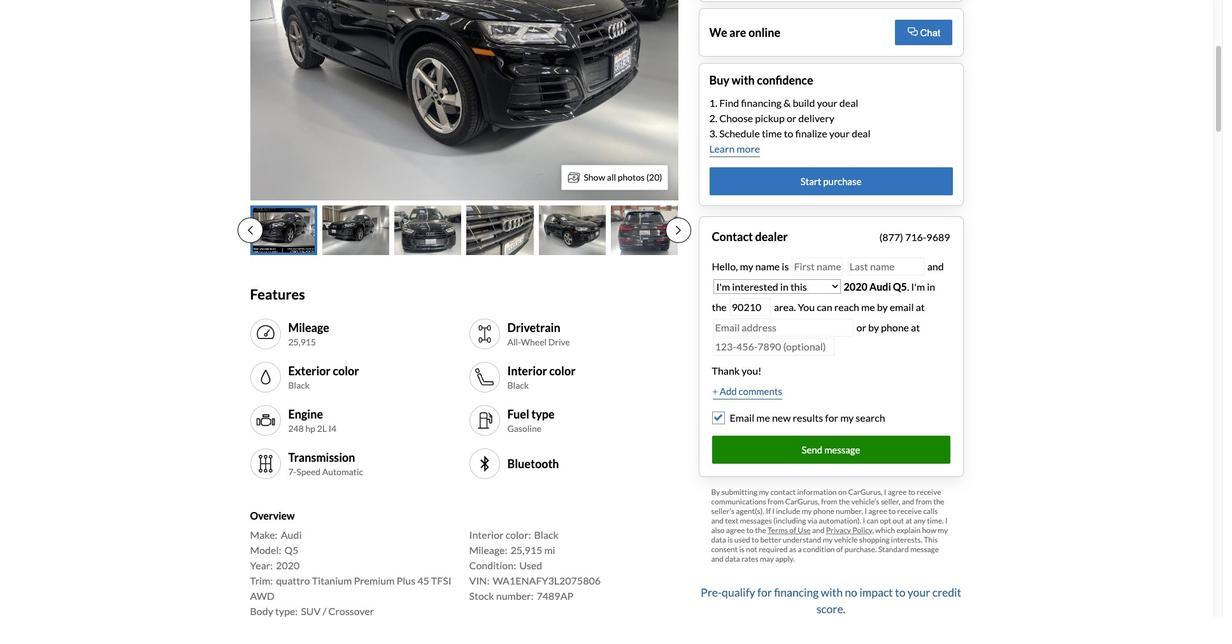 Task type: vqa. For each thing, say whether or not it's contained in the screenshot.


Task type: locate. For each thing, give the bounding box(es) containing it.
/
[[323, 606, 326, 618]]

from left on at the right of page
[[821, 497, 837, 507]]

phone up terms of use and privacy policy
[[813, 507, 834, 516]]

my left "contact"
[[759, 488, 769, 497]]

interior color: black mileage: 25,915 mi condition: used vin: wa1enafy3l2075806 stock number: 7489ap
[[469, 529, 601, 602]]

in
[[927, 281, 935, 293]]

0 horizontal spatial 2020
[[276, 560, 300, 572]]

the up automation).
[[839, 497, 850, 507]]

0 vertical spatial at
[[916, 301, 925, 313]]

Phone (optional) telephone field
[[713, 338, 834, 356]]

purchase.
[[845, 545, 877, 555]]

financing down apply.
[[774, 586, 819, 600]]

is left used
[[728, 536, 733, 545]]

1 vertical spatial for
[[757, 586, 772, 600]]

fuel
[[507, 408, 529, 422]]

interior color image
[[474, 368, 495, 388]]

your inside pre-qualify for financing with no impact to your credit score.
[[908, 586, 930, 600]]

mileage
[[288, 321, 329, 335]]

2 horizontal spatial agree
[[888, 488, 907, 497]]

results
[[793, 412, 823, 424]]

with right buy
[[732, 73, 755, 87]]

0 vertical spatial with
[[732, 73, 755, 87]]

25,915 down mileage
[[288, 337, 316, 348]]

standard
[[878, 545, 909, 555]]

0 horizontal spatial with
[[732, 73, 755, 87]]

0 vertical spatial phone
[[881, 322, 909, 334]]

to right time
[[784, 127, 793, 139]]

1 vertical spatial 25,915
[[511, 544, 542, 557]]

audi for model:
[[281, 529, 302, 541]]

0 vertical spatial q5
[[893, 281, 907, 293]]

send message button
[[712, 436, 950, 464]]

i right time.
[[945, 516, 948, 526]]

chat button
[[895, 20, 952, 45]]

i
[[884, 488, 886, 497], [772, 507, 775, 516], [865, 507, 867, 516], [863, 516, 865, 526], [945, 516, 948, 526]]

2020 up area. you can reach me by email at
[[844, 281, 867, 293]]

1 vertical spatial agree
[[868, 507, 887, 516]]

0 horizontal spatial color
[[333, 364, 359, 378]]

0 vertical spatial financing
[[741, 97, 782, 109]]

contact
[[770, 488, 796, 497]]

and right the "seller,"
[[902, 497, 914, 507]]

from
[[768, 497, 784, 507], [821, 497, 837, 507], [916, 497, 932, 507]]

use
[[798, 526, 811, 536]]

receive up 'calls'
[[917, 488, 941, 497]]

include
[[776, 507, 800, 516]]

1 vertical spatial message
[[910, 545, 939, 555]]

audi down overview
[[281, 529, 302, 541]]

find financing & build your deal choose pickup or delivery schedule time to finalize your deal learn more
[[709, 97, 871, 155]]

my
[[740, 260, 753, 273], [840, 412, 854, 424], [759, 488, 769, 497], [802, 507, 812, 516], [938, 526, 948, 536], [823, 536, 833, 545]]

buy
[[709, 73, 729, 87]]

1 color from the left
[[333, 364, 359, 378]]

black down exterior
[[288, 380, 310, 391]]

audi for q5
[[869, 281, 891, 293]]

0 vertical spatial deal
[[839, 97, 858, 109]]

by left email
[[877, 301, 888, 313]]

buy with confidence
[[709, 73, 813, 87]]

agree up ,
[[868, 507, 887, 516]]

to
[[784, 127, 793, 139], [908, 488, 915, 497], [889, 507, 896, 516], [746, 526, 754, 536], [752, 536, 759, 545], [895, 586, 905, 600]]

color inside interior color black
[[549, 364, 576, 378]]

cargurus,
[[848, 488, 883, 497], [785, 497, 820, 507]]

color down 'drive'
[[549, 364, 576, 378]]

0 horizontal spatial agree
[[726, 526, 745, 536]]

0 vertical spatial data
[[711, 536, 726, 545]]

hp
[[305, 424, 315, 435]]

view vehicle photo 3 image
[[394, 205, 462, 256]]

and down also at the bottom of the page
[[711, 555, 724, 564]]

agree
[[888, 488, 907, 497], [868, 507, 887, 516], [726, 526, 745, 536]]

automation).
[[819, 516, 861, 526]]

can inside 'by submitting my contact information on cargurus, i agree to receive communications from cargurus, from the vehicle's seller, and from the seller's agent(s). if i include my phone number, i agree to receive calls and text messages (including via automation). i can opt out at any time. i also agree to the'
[[867, 516, 878, 526]]

next page image
[[676, 225, 681, 236]]

receive
[[917, 488, 941, 497], [897, 507, 922, 516]]

agree up out
[[888, 488, 907, 497]]

0 horizontal spatial interior
[[469, 529, 504, 541]]

to right used
[[752, 536, 759, 545]]

0 horizontal spatial phone
[[813, 507, 834, 516]]

qualify
[[722, 586, 755, 600]]

your up delivery
[[817, 97, 838, 109]]

1 horizontal spatial audi
[[869, 281, 891, 293]]

to right impact
[[895, 586, 905, 600]]

features
[[250, 286, 305, 304]]

1 horizontal spatial q5
[[893, 281, 907, 293]]

can right you
[[817, 301, 832, 313]]

0 horizontal spatial or
[[787, 112, 796, 124]]

out
[[893, 516, 904, 526]]

chat image
[[907, 28, 918, 36]]

black up fuel
[[507, 380, 529, 391]]

q5 inside make: audi model: q5 year: 2020
[[284, 544, 299, 557]]

0 vertical spatial can
[[817, 301, 832, 313]]

and right "use"
[[812, 526, 825, 536]]

0 vertical spatial or
[[787, 112, 796, 124]]

0 horizontal spatial for
[[757, 586, 772, 600]]

7-
[[288, 467, 297, 478]]

1 vertical spatial of
[[836, 545, 843, 555]]

purchase
[[823, 176, 861, 187]]

2 horizontal spatial from
[[916, 497, 932, 507]]

1 horizontal spatial message
[[910, 545, 939, 555]]

confidence
[[757, 73, 813, 87]]

color inside "exterior color black"
[[333, 364, 359, 378]]

to up the which
[[889, 507, 896, 516]]

understand
[[783, 536, 821, 545]]

0 vertical spatial message
[[824, 444, 860, 456]]

body type: suv / crossover
[[250, 606, 374, 618]]

(including
[[773, 516, 806, 526]]

1 horizontal spatial interior
[[507, 364, 547, 378]]

1 horizontal spatial 25,915
[[511, 544, 542, 557]]

of left "use"
[[789, 526, 796, 536]]

0 horizontal spatial from
[[768, 497, 784, 507]]

2 vertical spatial at
[[905, 516, 912, 526]]

crossover
[[328, 606, 374, 618]]

2 horizontal spatial is
[[782, 260, 789, 273]]

data down text
[[711, 536, 726, 545]]

interior up mileage:
[[469, 529, 504, 541]]

number,
[[836, 507, 863, 516]]

plus image
[[713, 389, 717, 395]]

with inside pre-qualify for financing with no impact to your credit score.
[[821, 586, 843, 600]]

tab list
[[237, 205, 691, 256]]

for right qualify
[[757, 586, 772, 600]]

view vehicle photo 6 image
[[611, 205, 678, 256]]

or down & on the right top
[[787, 112, 796, 124]]

black inside interior color black
[[507, 380, 529, 391]]

can
[[817, 301, 832, 313], [867, 516, 878, 526]]

of
[[789, 526, 796, 536], [836, 545, 843, 555]]

0 horizontal spatial 25,915
[[288, 337, 316, 348]]

from up any
[[916, 497, 932, 507]]

to inside find financing & build your deal choose pickup or delivery schedule time to finalize your deal learn more
[[784, 127, 793, 139]]

is right name
[[782, 260, 789, 273]]

with
[[732, 73, 755, 87], [821, 586, 843, 600]]

1 horizontal spatial for
[[825, 412, 838, 424]]

1 horizontal spatial can
[[867, 516, 878, 526]]

or inside find financing & build your deal choose pickup or delivery schedule time to finalize your deal learn more
[[787, 112, 796, 124]]

color right exterior
[[333, 364, 359, 378]]

0 horizontal spatial is
[[728, 536, 733, 545]]

1 horizontal spatial phone
[[881, 322, 909, 334]]

black up mi
[[534, 529, 559, 541]]

0 horizontal spatial message
[[824, 444, 860, 456]]

Last name field
[[848, 258, 924, 276]]

1 horizontal spatial agree
[[868, 507, 887, 516]]

message right send
[[824, 444, 860, 456]]

color:
[[506, 529, 531, 541]]

1 vertical spatial with
[[821, 586, 843, 600]]

is left 'not'
[[739, 545, 744, 555]]

0 vertical spatial me
[[861, 301, 875, 313]]

dealer
[[755, 230, 788, 244]]

on
[[838, 488, 847, 497]]

receive up explain on the bottom right of page
[[897, 507, 922, 516]]

1 horizontal spatial of
[[836, 545, 843, 555]]

are
[[729, 25, 746, 39]]

2 vertical spatial your
[[908, 586, 930, 600]]

interior down wheel
[[507, 364, 547, 378]]

the left zip code field
[[712, 301, 727, 313]]

black
[[288, 380, 310, 391], [507, 380, 529, 391], [534, 529, 559, 541]]

1 vertical spatial interior
[[469, 529, 504, 541]]

model:
[[250, 544, 281, 557]]

black for exterior color
[[288, 380, 310, 391]]

0 horizontal spatial of
[[789, 526, 796, 536]]

0 vertical spatial 2020
[[844, 281, 867, 293]]

drivetrain all-wheel drive
[[507, 321, 570, 348]]

or by phone at
[[857, 322, 920, 334]]

by
[[877, 301, 888, 313], [868, 322, 879, 334]]

and
[[925, 260, 944, 273], [902, 497, 914, 507], [711, 516, 724, 526], [812, 526, 825, 536], [711, 555, 724, 564]]

audi
[[869, 281, 891, 293], [281, 529, 302, 541]]

your left credit
[[908, 586, 930, 600]]

overview
[[250, 511, 295, 523]]

message down how
[[910, 545, 939, 555]]

1 vertical spatial financing
[[774, 586, 819, 600]]

can left opt
[[867, 516, 878, 526]]

terms of use and privacy policy
[[768, 526, 872, 536]]

1 horizontal spatial 2020
[[844, 281, 867, 293]]

0 horizontal spatial black
[[288, 380, 310, 391]]

me left new
[[756, 412, 770, 424]]

1 horizontal spatial color
[[549, 364, 576, 378]]

interior inside interior color black
[[507, 364, 547, 378]]

1 vertical spatial can
[[867, 516, 878, 526]]

1 vertical spatial 2020
[[276, 560, 300, 572]]

0 horizontal spatial q5
[[284, 544, 299, 557]]

1 vertical spatial me
[[756, 412, 770, 424]]

audi inside make: audi model: q5 year: 2020
[[281, 529, 302, 541]]

2020 up quattro
[[276, 560, 300, 572]]

interior for color:
[[469, 529, 504, 541]]

at right email
[[916, 301, 925, 313]]

25,915 up used
[[511, 544, 542, 557]]

type
[[531, 408, 555, 422]]

financing up the pickup
[[741, 97, 782, 109]]

your down delivery
[[829, 127, 850, 139]]

2 horizontal spatial black
[[534, 529, 559, 541]]

or down area. you can reach me by email at
[[857, 322, 866, 334]]

1 horizontal spatial with
[[821, 586, 843, 600]]

from up (including
[[768, 497, 784, 507]]

of down privacy
[[836, 545, 843, 555]]

area. you can reach me by email at
[[772, 301, 925, 313]]

1 vertical spatial q5
[[284, 544, 299, 557]]

0 vertical spatial by
[[877, 301, 888, 313]]

First name field
[[792, 258, 843, 276]]

Zip code field
[[730, 299, 771, 317]]

3 from from the left
[[916, 497, 932, 507]]

via
[[808, 516, 817, 526]]

to inside pre-qualify for financing with no impact to your credit score.
[[895, 586, 905, 600]]

interior inside interior color: black mileage: 25,915 mi condition: used vin: wa1enafy3l2075806 stock number: 7489ap
[[469, 529, 504, 541]]

year:
[[250, 560, 273, 572]]

q5 right model:
[[284, 544, 299, 557]]

1 horizontal spatial me
[[861, 301, 875, 313]]

with up score.
[[821, 586, 843, 600]]

hello,
[[712, 260, 738, 273]]

agree right also at the bottom of the page
[[726, 526, 745, 536]]

cargurus, up via
[[785, 497, 820, 507]]

color for exterior color
[[333, 364, 359, 378]]

1 from from the left
[[768, 497, 784, 507]]

at right out
[[905, 516, 912, 526]]

1 horizontal spatial black
[[507, 380, 529, 391]]

black inside interior color: black mileage: 25,915 mi condition: used vin: wa1enafy3l2075806 stock number: 7489ap
[[534, 529, 559, 541]]

seller's
[[711, 507, 735, 516]]

also
[[711, 526, 725, 536]]

black inside "exterior color black"
[[288, 380, 310, 391]]

black for interior color
[[507, 380, 529, 391]]

0 vertical spatial audi
[[869, 281, 891, 293]]

condition
[[803, 545, 835, 555]]

2 vertical spatial agree
[[726, 526, 745, 536]]

me right reach
[[861, 301, 875, 313]]

by down area. you can reach me by email at
[[868, 322, 879, 334]]

1 vertical spatial by
[[868, 322, 879, 334]]

for right results
[[825, 412, 838, 424]]

1 vertical spatial or
[[857, 322, 866, 334]]

716-
[[905, 231, 926, 243]]

credit
[[932, 586, 961, 600]]

score.
[[816, 603, 846, 617]]

area.
[[774, 301, 796, 313]]

0 horizontal spatial audi
[[281, 529, 302, 541]]

your
[[817, 97, 838, 109], [829, 127, 850, 139], [908, 586, 930, 600]]

online
[[748, 25, 780, 39]]

0 horizontal spatial me
[[756, 412, 770, 424]]

color for interior color
[[549, 364, 576, 378]]

deal
[[839, 97, 858, 109], [852, 127, 871, 139]]

which
[[875, 526, 895, 536]]

a
[[798, 545, 802, 555]]

deal right build
[[839, 97, 858, 109]]

1 vertical spatial audi
[[281, 529, 302, 541]]

and up "in"
[[925, 260, 944, 273]]

you
[[798, 301, 815, 313]]

send
[[802, 444, 822, 456]]

to inside , which explain how my data is used to better understand my vehicle shopping interests. this consent is not required as a condition of purchase. standard message and data rates may apply.
[[752, 536, 759, 545]]

0 vertical spatial interior
[[507, 364, 547, 378]]

deal right finalize
[[852, 127, 871, 139]]

data left 'rates'
[[725, 555, 740, 564]]

how
[[922, 526, 936, 536]]

suv
[[301, 606, 321, 618]]

1 vertical spatial receive
[[897, 507, 922, 516]]

for inside pre-qualify for financing with no impact to your credit score.
[[757, 586, 772, 600]]

start purchase button
[[709, 167, 953, 195]]

message
[[824, 444, 860, 456], [910, 545, 939, 555]]

as
[[789, 545, 796, 555]]

0 vertical spatial 25,915
[[288, 337, 316, 348]]

q5 left i'm
[[893, 281, 907, 293]]

by submitting my contact information on cargurus, i agree to receive communications from cargurus, from the vehicle's seller, and from the seller's agent(s). if i include my phone number, i agree to receive calls and text messages (including via automation). i can opt out at any time. i also agree to the
[[711, 488, 948, 536]]

at down email
[[911, 322, 920, 334]]

phone down email
[[881, 322, 909, 334]]

1 horizontal spatial from
[[821, 497, 837, 507]]

i right 'number,'
[[865, 507, 867, 516]]

1 vertical spatial phone
[[813, 507, 834, 516]]

cargurus, right on at the right of page
[[848, 488, 883, 497]]

2 color from the left
[[549, 364, 576, 378]]

mi
[[544, 544, 555, 557]]

audi down last name field
[[869, 281, 891, 293]]

vehicle full photo image
[[250, 0, 678, 200]]



Task type: describe. For each thing, give the bounding box(es) containing it.
the left terms
[[755, 526, 766, 536]]

2020 inside make: audi model: q5 year: 2020
[[276, 560, 300, 572]]

build
[[793, 97, 815, 109]]

quattro titanium premium plus 45 tfsi awd
[[250, 575, 451, 602]]

awd
[[250, 590, 275, 602]]

find
[[719, 97, 739, 109]]

not
[[746, 545, 757, 555]]

learn
[[709, 143, 735, 155]]

engine 248 hp 2l i4
[[288, 408, 336, 435]]

to down agent(s).
[[746, 526, 754, 536]]

this
[[924, 536, 938, 545]]

2 from from the left
[[821, 497, 837, 507]]

all-
[[507, 337, 521, 348]]

time
[[762, 127, 782, 139]]

explain
[[897, 526, 921, 536]]

view vehicle photo 5 image
[[539, 205, 606, 256]]

learn more link
[[709, 141, 760, 157]]

drivetrain image
[[474, 325, 495, 345]]

my right 'include'
[[802, 507, 812, 516]]

plus
[[396, 575, 415, 587]]

privacy policy link
[[826, 526, 872, 536]]

start purchase
[[801, 176, 861, 187]]

9689
[[926, 231, 950, 243]]

phone inside 'by submitting my contact information on cargurus, i agree to receive communications from cargurus, from the vehicle's seller, and from the seller's agent(s). if i include my phone number, i agree to receive calls and text messages (including via automation). i can opt out at any time. i also agree to the'
[[813, 507, 834, 516]]

comments
[[739, 386, 782, 398]]

to right the "seller,"
[[908, 488, 915, 497]]

and inside , which explain how my data is used to better understand my vehicle shopping interests. this consent is not required as a condition of purchase. standard message and data rates may apply.
[[711, 555, 724, 564]]

i right the if
[[772, 507, 775, 516]]

policy
[[853, 526, 872, 536]]

prev page image
[[247, 225, 253, 236]]

delivery
[[798, 112, 834, 124]]

you!
[[742, 365, 762, 377]]

i right vehicle's
[[884, 488, 886, 497]]

25,915 inside interior color: black mileage: 25,915 mi condition: used vin: wa1enafy3l2075806 stock number: 7489ap
[[511, 544, 542, 557]]

vehicle
[[834, 536, 858, 545]]

exterior color image
[[255, 368, 276, 388]]

1 vertical spatial deal
[[852, 127, 871, 139]]

interests.
[[891, 536, 922, 545]]

stock
[[469, 590, 494, 602]]

more
[[737, 143, 760, 155]]

vehicle's
[[851, 497, 879, 507]]

any
[[914, 516, 926, 526]]

and left text
[[711, 516, 724, 526]]

view vehicle photo 1 image
[[250, 205, 317, 256]]

photos
[[618, 172, 645, 183]]

make:
[[250, 529, 278, 541]]

interior color black
[[507, 364, 576, 391]]

chat
[[920, 28, 940, 38]]

0 vertical spatial for
[[825, 412, 838, 424]]

(877) 716-9689
[[879, 231, 950, 243]]

i4
[[329, 424, 336, 435]]

transmission image
[[255, 455, 276, 475]]

,
[[872, 526, 874, 536]]

0 vertical spatial of
[[789, 526, 796, 536]]

gasoline
[[507, 424, 541, 435]]

hello, my name is
[[712, 260, 791, 273]]

view vehicle photo 4 image
[[467, 205, 534, 256]]

0 horizontal spatial cargurus,
[[785, 497, 820, 507]]

1 horizontal spatial is
[[739, 545, 744, 555]]

add comments
[[720, 386, 782, 398]]

1 vertical spatial your
[[829, 127, 850, 139]]

make: audi model: q5 year: 2020
[[250, 529, 302, 572]]

impact
[[860, 586, 893, 600]]

the up time.
[[933, 497, 944, 507]]

apply.
[[775, 555, 795, 564]]

view vehicle photo 2 image
[[322, 205, 389, 256]]

my left name
[[740, 260, 753, 273]]

email
[[890, 301, 914, 313]]

fuel type image
[[474, 411, 495, 432]]

interior for color
[[507, 364, 547, 378]]

quattro
[[276, 575, 310, 587]]

7489ap
[[537, 590, 574, 602]]

pre-qualify for financing with no impact to your credit score.
[[701, 586, 961, 617]]

titanium
[[312, 575, 352, 587]]

time.
[[927, 516, 944, 526]]

pickup
[[755, 112, 785, 124]]

show all photos (20)
[[584, 172, 662, 183]]

seller,
[[881, 497, 900, 507]]

trim:
[[250, 575, 273, 587]]

used
[[734, 536, 750, 545]]

0 vertical spatial your
[[817, 97, 838, 109]]

pre-
[[701, 586, 722, 600]]

message inside , which explain how my data is used to better understand my vehicle shopping interests. this consent is not required as a condition of purchase. standard message and data rates may apply.
[[910, 545, 939, 555]]

(877)
[[879, 231, 903, 243]]

number:
[[496, 590, 534, 602]]

financing inside pre-qualify for financing with no impact to your credit score.
[[774, 586, 819, 600]]

privacy
[[826, 526, 851, 536]]

email
[[730, 412, 754, 424]]

premium
[[354, 575, 395, 587]]

of inside , which explain how my data is used to better understand my vehicle shopping interests. this consent is not required as a condition of purchase. standard message and data rates may apply.
[[836, 545, 843, 555]]

tfsi
[[431, 575, 451, 587]]

shopping
[[859, 536, 890, 545]]

1 horizontal spatial cargurus,
[[848, 488, 883, 497]]

condition:
[[469, 560, 516, 572]]

drivetrain
[[507, 321, 560, 335]]

terms
[[768, 526, 788, 536]]

0 vertical spatial agree
[[888, 488, 907, 497]]

mileage:
[[469, 544, 507, 557]]

0 vertical spatial receive
[[917, 488, 941, 497]]

show
[[584, 172, 605, 183]]

1 vertical spatial at
[[911, 322, 920, 334]]

exterior color black
[[288, 364, 359, 391]]

the inside . i'm in the
[[712, 301, 727, 313]]

Email address email field
[[713, 319, 853, 337]]

i left ,
[[863, 516, 865, 526]]

mileage image
[[255, 325, 276, 345]]

at inside 'by submitting my contact information on cargurus, i agree to receive communications from cargurus, from the vehicle's seller, and from the seller's agent(s). if i include my phone number, i agree to receive calls and text messages (including via automation). i can opt out at any time. i also agree to the'
[[905, 516, 912, 526]]

. i'm in the
[[712, 281, 935, 313]]

name
[[755, 260, 780, 273]]

rates
[[741, 555, 758, 564]]

finalize
[[795, 127, 827, 139]]

financing inside find financing & build your deal choose pickup or delivery schedule time to finalize your deal learn more
[[741, 97, 782, 109]]

&
[[784, 97, 791, 109]]

used
[[519, 560, 542, 572]]

send message
[[802, 444, 860, 456]]

45
[[417, 575, 429, 587]]

0 horizontal spatial can
[[817, 301, 832, 313]]

bluetooth image
[[474, 455, 495, 475]]

25,915 inside mileage 25,915
[[288, 337, 316, 348]]

opt
[[880, 516, 891, 526]]

engine image
[[255, 411, 276, 432]]

1 vertical spatial data
[[725, 555, 740, 564]]

engine
[[288, 408, 323, 422]]

my left vehicle
[[823, 536, 833, 545]]

message inside button
[[824, 444, 860, 456]]

my left search
[[840, 412, 854, 424]]

i'm
[[911, 281, 925, 293]]

, which explain how my data is used to better understand my vehicle shopping interests. this consent is not required as a condition of purchase. standard message and data rates may apply.
[[711, 526, 948, 564]]

1 horizontal spatial or
[[857, 322, 866, 334]]

my right how
[[938, 526, 948, 536]]

type:
[[275, 606, 298, 618]]



